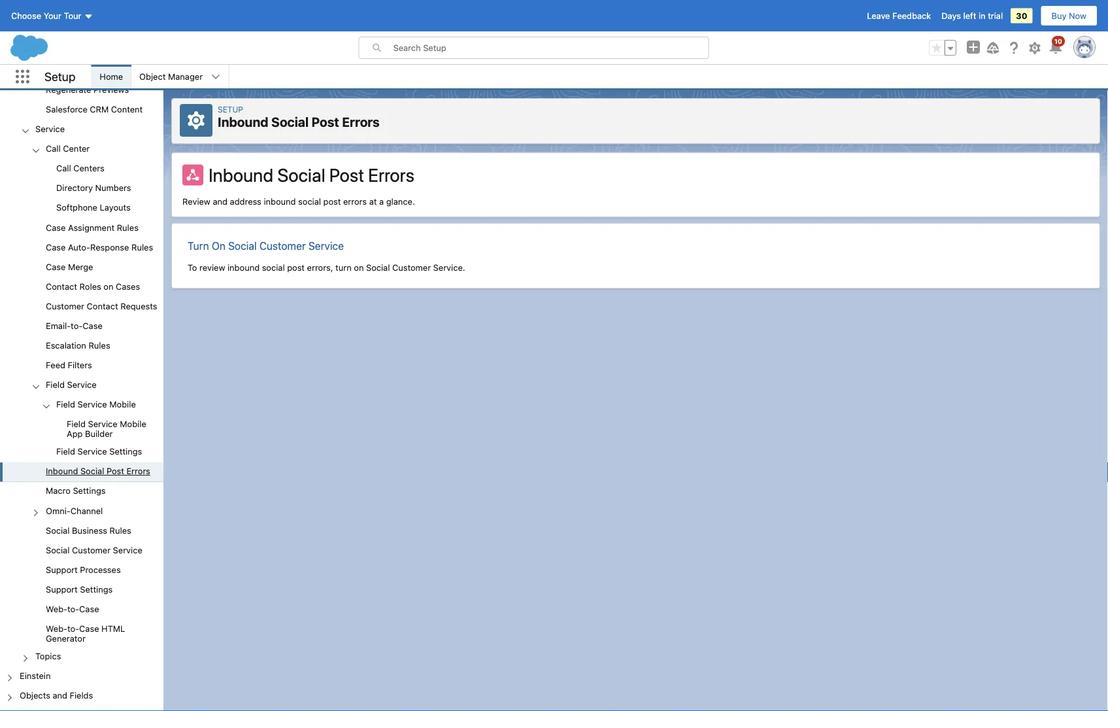 Task type: describe. For each thing, give the bounding box(es) containing it.
home link
[[92, 65, 131, 88]]

and for fields
[[53, 690, 67, 700]]

roles
[[80, 281, 101, 291]]

errors,
[[307, 263, 333, 272]]

salesforce
[[46, 104, 88, 114]]

objects and fields link
[[20, 690, 93, 702]]

feedback
[[893, 11, 932, 21]]

on inside group
[[104, 281, 113, 291]]

auto-
[[68, 242, 90, 252]]

case assignment rules
[[46, 222, 139, 232]]

inbound social post errors link
[[46, 466, 150, 478]]

macro
[[46, 486, 71, 496]]

app
[[67, 429, 83, 439]]

macro settings
[[46, 486, 106, 496]]

contact roles on cases
[[46, 281, 140, 291]]

1 vertical spatial errors
[[368, 164, 415, 185]]

setup for setup inbound social post errors
[[218, 105, 243, 114]]

contact inside 'link'
[[87, 301, 118, 311]]

center
[[63, 144, 90, 153]]

field for field service mobile
[[56, 399, 75, 409]]

service.
[[433, 263, 466, 272]]

choose
[[11, 11, 41, 21]]

10 button
[[1049, 36, 1066, 56]]

on
[[212, 239, 226, 252]]

1 horizontal spatial inbound
[[264, 197, 296, 206]]

requests
[[121, 301, 157, 311]]

group containing field service mobile
[[0, 395, 164, 462]]

days
[[942, 11, 962, 21]]

1 vertical spatial post
[[329, 164, 364, 185]]

call for call centers
[[56, 163, 71, 173]]

web-to-case link
[[46, 604, 99, 616]]

customer down review and address inbound social post errors at a glance.
[[260, 239, 306, 252]]

field service tree item
[[0, 376, 164, 462]]

customer inside 'link'
[[46, 301, 84, 311]]

field for field service settings
[[56, 446, 75, 456]]

setup for setup
[[44, 70, 75, 84]]

settings inside field service tree item
[[109, 446, 142, 456]]

support processes link
[[46, 565, 121, 576]]

feed filters link
[[46, 360, 92, 372]]

generator
[[46, 633, 86, 643]]

regenerate previews link
[[46, 85, 129, 96]]

directory
[[56, 183, 93, 193]]

errors
[[343, 197, 367, 206]]

feed
[[46, 360, 65, 370]]

group containing call center
[[0, 140, 164, 647]]

fields
[[70, 690, 93, 700]]

business
[[72, 525, 107, 535]]

customer down social business rules link
[[72, 545, 111, 555]]

now
[[1070, 11, 1087, 21]]

call centers
[[56, 163, 105, 173]]

mobile for field service mobile app builder
[[120, 419, 146, 429]]

buy now button
[[1041, 5, 1098, 26]]

field service mobile
[[56, 399, 136, 409]]

rules right response at the top
[[131, 242, 153, 252]]

field service link
[[46, 380, 97, 391]]

field service mobile app builder link
[[67, 419, 164, 439]]

service link
[[35, 124, 65, 136]]

escalation rules link
[[46, 340, 110, 352]]

web-to-case html generator link
[[46, 624, 164, 643]]

objects and fields
[[20, 690, 93, 700]]

1 horizontal spatial inbound social post errors
[[209, 164, 415, 185]]

previews
[[94, 85, 129, 94]]

glance.
[[386, 197, 415, 206]]

web-to-case html generator
[[46, 624, 125, 643]]

choose your tour button
[[10, 5, 94, 26]]

softphone layouts link
[[56, 203, 131, 214]]

turn on social customer service link
[[188, 239, 344, 252]]

case auto-response rules
[[46, 242, 153, 252]]

Search Setup text field
[[393, 37, 709, 58]]

support settings link
[[46, 584, 113, 596]]

customer left service.
[[393, 263, 431, 272]]

manager
[[168, 72, 203, 81]]

case left auto- on the top left of the page
[[46, 242, 66, 252]]

web- for web-to-case
[[46, 604, 67, 614]]

softphone layouts
[[56, 203, 131, 212]]

regenerate
[[46, 85, 91, 94]]

a
[[379, 197, 384, 206]]

setup link
[[218, 105, 243, 114]]

social inside setup inbound social post errors
[[271, 114, 309, 130]]

left
[[964, 11, 977, 21]]

field service settings link
[[56, 446, 142, 458]]

case down customer contact requests 'link'
[[83, 321, 103, 330]]

social business rules
[[46, 525, 131, 535]]

case down the softphone
[[46, 222, 66, 232]]

support for support settings
[[46, 584, 78, 594]]

topics
[[35, 651, 61, 661]]

field service mobile tree item
[[0, 395, 164, 443]]

mobile for field service mobile
[[109, 399, 136, 409]]

days left in trial
[[942, 11, 1004, 21]]

social customer service
[[46, 545, 142, 555]]

service inside field service mobile app builder
[[88, 419, 118, 429]]

group containing call centers
[[0, 159, 164, 218]]

30
[[1017, 11, 1028, 21]]

10
[[1055, 37, 1063, 45]]

1 vertical spatial social
[[262, 263, 285, 272]]

layouts
[[100, 203, 131, 212]]

call for call center
[[46, 144, 61, 153]]

field for field service mobile app builder
[[67, 419, 86, 429]]

cases
[[116, 281, 140, 291]]

your
[[44, 11, 62, 21]]

inbound social post errors tree item
[[0, 462, 164, 482]]

trial
[[989, 11, 1004, 21]]

omni-channel link
[[46, 506, 103, 517]]

object
[[139, 72, 166, 81]]

1 vertical spatial post
[[287, 263, 305, 272]]

case merge link
[[46, 262, 93, 273]]

field service mobile app builder
[[67, 419, 146, 439]]

numbers
[[95, 183, 131, 193]]

case left merge
[[46, 262, 66, 271]]

macro settings link
[[46, 486, 106, 498]]

email-to-case
[[46, 321, 103, 330]]

objects
[[20, 690, 50, 700]]



Task type: vqa. For each thing, say whether or not it's contained in the screenshot.
Channel
yes



Task type: locate. For each thing, give the bounding box(es) containing it.
0 horizontal spatial and
[[53, 690, 67, 700]]

field for field service
[[46, 380, 65, 389]]

inbound up macro
[[46, 466, 78, 476]]

web-to-case
[[46, 604, 99, 614]]

2 vertical spatial errors
[[127, 466, 150, 476]]

on right roles
[[104, 281, 113, 291]]

0 vertical spatial web-
[[46, 604, 67, 614]]

directory numbers link
[[56, 183, 131, 195]]

settings for macro settings
[[73, 486, 106, 496]]

web-
[[46, 604, 67, 614], [46, 624, 67, 633]]

salesforce crm content
[[46, 104, 143, 114]]

review and address inbound social post errors at a glance.
[[183, 197, 415, 206]]

choose your tour
[[11, 11, 81, 21]]

2 support from the top
[[46, 584, 78, 594]]

1 vertical spatial web-
[[46, 624, 67, 633]]

and right review
[[213, 197, 228, 206]]

group
[[0, 0, 164, 667], [0, 0, 164, 120], [930, 40, 957, 56], [0, 140, 164, 647], [0, 159, 164, 218], [0, 395, 164, 462]]

setup
[[44, 70, 75, 84], [218, 105, 243, 114]]

call down service link
[[46, 144, 61, 153]]

1 vertical spatial on
[[104, 281, 113, 291]]

1 vertical spatial inbound
[[228, 263, 260, 272]]

leave
[[868, 11, 891, 21]]

inbound social post errors down field service settings link
[[46, 466, 150, 476]]

1 vertical spatial mobile
[[120, 419, 146, 429]]

support processes
[[46, 565, 121, 574]]

setup inbound social post errors
[[218, 105, 380, 130]]

field down field service mobile link
[[67, 419, 86, 429]]

0 horizontal spatial setup
[[44, 70, 75, 84]]

contact
[[46, 281, 77, 291], [87, 301, 118, 311]]

0 vertical spatial and
[[213, 197, 228, 206]]

service tree item
[[0, 120, 164, 647]]

0 vertical spatial to-
[[71, 321, 83, 330]]

web- for web-to-case html generator
[[46, 624, 67, 633]]

case inside web-to-case html generator
[[79, 624, 99, 633]]

support up support settings
[[46, 565, 78, 574]]

field down app
[[56, 446, 75, 456]]

centers
[[73, 163, 105, 173]]

web- down web-to-case link
[[46, 624, 67, 633]]

0 horizontal spatial on
[[104, 281, 113, 291]]

contact roles on cases link
[[46, 281, 140, 293]]

0 horizontal spatial inbound
[[228, 263, 260, 272]]

builder
[[85, 429, 113, 439]]

review
[[183, 197, 211, 206]]

0 vertical spatial post
[[312, 114, 339, 130]]

social customer service link
[[46, 545, 142, 557]]

email-to-case link
[[46, 321, 103, 332]]

customer up email-
[[46, 301, 84, 311]]

0 vertical spatial setup
[[44, 70, 75, 84]]

1 vertical spatial inbound social post errors
[[46, 466, 150, 476]]

field service mobile link
[[56, 399, 136, 411]]

contact down contact roles on cases link
[[87, 301, 118, 311]]

channel
[[71, 506, 103, 515]]

0 vertical spatial inbound
[[218, 114, 269, 130]]

salesforce crm content link
[[46, 104, 143, 116]]

1 vertical spatial to-
[[67, 604, 79, 614]]

1 vertical spatial call
[[56, 163, 71, 173]]

1 horizontal spatial and
[[213, 197, 228, 206]]

service
[[35, 124, 65, 134], [309, 239, 344, 252], [67, 380, 97, 389], [78, 399, 107, 409], [88, 419, 118, 429], [78, 446, 107, 456], [113, 545, 142, 555]]

1 vertical spatial and
[[53, 690, 67, 700]]

to-
[[71, 321, 83, 330], [67, 604, 79, 614], [67, 624, 79, 633]]

inbound
[[218, 114, 269, 130], [209, 164, 274, 185], [46, 466, 78, 476]]

inbound social post errors inside tree item
[[46, 466, 150, 476]]

field service settings
[[56, 446, 142, 456]]

inbound up address on the top
[[209, 164, 274, 185]]

0 vertical spatial mobile
[[109, 399, 136, 409]]

mobile inside field service mobile app builder
[[120, 419, 146, 429]]

1 horizontal spatial social
[[298, 197, 321, 206]]

2 vertical spatial inbound
[[46, 466, 78, 476]]

0 vertical spatial errors
[[342, 114, 380, 130]]

0 vertical spatial on
[[354, 263, 364, 272]]

and for address
[[213, 197, 228, 206]]

1 vertical spatial support
[[46, 584, 78, 594]]

1 support from the top
[[46, 565, 78, 574]]

2 vertical spatial to-
[[67, 624, 79, 633]]

topics link
[[35, 651, 61, 663]]

post
[[324, 197, 341, 206], [287, 263, 305, 272]]

social
[[271, 114, 309, 130], [278, 164, 325, 185], [228, 239, 257, 252], [366, 263, 390, 272], [80, 466, 104, 476], [46, 525, 70, 535], [46, 545, 70, 555]]

post inside inbound social post errors link
[[107, 466, 124, 476]]

settings down processes
[[80, 584, 113, 594]]

to- for web-to-case html generator
[[67, 624, 79, 633]]

call center tree item
[[0, 140, 164, 218]]

call down the call center link
[[56, 163, 71, 173]]

errors inside setup inbound social post errors
[[342, 114, 380, 130]]

inbound down turn on social customer service link
[[228, 263, 260, 272]]

home
[[100, 72, 123, 81]]

web- inside web-to-case html generator
[[46, 624, 67, 633]]

call center
[[46, 144, 90, 153]]

web- down support settings link at the left bottom of page
[[46, 604, 67, 614]]

post inside setup inbound social post errors
[[312, 114, 339, 130]]

inbound
[[264, 197, 296, 206], [228, 263, 260, 272]]

rules
[[117, 222, 139, 232], [131, 242, 153, 252], [89, 340, 110, 350], [110, 525, 131, 535]]

call
[[46, 144, 61, 153], [56, 163, 71, 173]]

support for support processes
[[46, 565, 78, 574]]

html
[[101, 624, 125, 633]]

turn
[[336, 263, 352, 272]]

rules inside "link"
[[89, 340, 110, 350]]

social left errors
[[298, 197, 321, 206]]

setup inside setup inbound social post errors
[[218, 105, 243, 114]]

contact down case merge link
[[46, 281, 77, 291]]

customer
[[260, 239, 306, 252], [393, 263, 431, 272], [46, 301, 84, 311], [72, 545, 111, 555]]

1 horizontal spatial post
[[324, 197, 341, 206]]

case auto-response rules link
[[46, 242, 153, 254]]

1 vertical spatial inbound
[[209, 164, 274, 185]]

to- inside web-to-case html generator
[[67, 624, 79, 633]]

feed filters
[[46, 360, 92, 370]]

support up web-to-case
[[46, 584, 78, 594]]

inbound inside tree item
[[46, 466, 78, 476]]

field inside field service mobile app builder
[[67, 419, 86, 429]]

buy
[[1052, 11, 1067, 21]]

0 vertical spatial social
[[298, 197, 321, 206]]

case down support settings link at the left bottom of page
[[79, 604, 99, 614]]

settings for support settings
[[80, 584, 113, 594]]

field
[[46, 380, 65, 389], [56, 399, 75, 409], [67, 419, 86, 429], [56, 446, 75, 456]]

to- down web-to-case link
[[67, 624, 79, 633]]

2 vertical spatial post
[[107, 466, 124, 476]]

0 vertical spatial call
[[46, 144, 61, 153]]

inbound inside setup inbound social post errors
[[218, 114, 269, 130]]

assignment
[[68, 222, 115, 232]]

to- up escalation rules
[[71, 321, 83, 330]]

1 horizontal spatial setup
[[218, 105, 243, 114]]

1 vertical spatial contact
[[87, 301, 118, 311]]

crm
[[90, 104, 109, 114]]

2 web- from the top
[[46, 624, 67, 633]]

rules down layouts
[[117, 222, 139, 232]]

0 vertical spatial post
[[324, 197, 341, 206]]

settings up channel at bottom
[[73, 486, 106, 496]]

mobile right the builder
[[120, 419, 146, 429]]

0 vertical spatial settings
[[109, 446, 142, 456]]

social inside tree item
[[80, 466, 104, 476]]

in
[[979, 11, 986, 21]]

case
[[46, 222, 66, 232], [46, 242, 66, 252], [46, 262, 66, 271], [83, 321, 103, 330], [79, 604, 99, 614], [79, 624, 99, 633]]

to
[[188, 263, 197, 272]]

at
[[369, 197, 377, 206]]

0 vertical spatial contact
[[46, 281, 77, 291]]

social business rules link
[[46, 525, 131, 537]]

rules right 'business'
[[110, 525, 131, 535]]

post left errors
[[324, 197, 341, 206]]

0 vertical spatial inbound
[[264, 197, 296, 206]]

1 horizontal spatial contact
[[87, 301, 118, 311]]

processes
[[80, 565, 121, 574]]

to- down support settings link at the left bottom of page
[[67, 604, 79, 614]]

0 horizontal spatial contact
[[46, 281, 77, 291]]

to review inbound social post errors, turn on social customer service.
[[188, 263, 466, 272]]

omni-
[[46, 506, 71, 515]]

mobile up "field service mobile app builder" link
[[109, 399, 136, 409]]

case merge
[[46, 262, 93, 271]]

review
[[200, 263, 225, 272]]

on right "turn"
[[354, 263, 364, 272]]

1 vertical spatial setup
[[218, 105, 243, 114]]

case left html
[[79, 624, 99, 633]]

on
[[354, 263, 364, 272], [104, 281, 113, 291]]

0 horizontal spatial post
[[287, 263, 305, 272]]

call centers link
[[56, 163, 105, 175]]

0 horizontal spatial inbound social post errors
[[46, 466, 150, 476]]

filters
[[68, 360, 92, 370]]

2 vertical spatial settings
[[80, 584, 113, 594]]

case assignment rules link
[[46, 222, 139, 234]]

object manager link
[[132, 65, 211, 88]]

0 vertical spatial support
[[46, 565, 78, 574]]

support settings
[[46, 584, 113, 594]]

buy now
[[1052, 11, 1087, 21]]

inbound down setup link
[[218, 114, 269, 130]]

leave feedback
[[868, 11, 932, 21]]

einstein
[[20, 671, 51, 681]]

inbound social post errors up review and address inbound social post errors at a glance.
[[209, 164, 415, 185]]

omni-channel
[[46, 506, 103, 515]]

1 horizontal spatial on
[[354, 263, 364, 272]]

call center link
[[46, 144, 90, 155]]

1 vertical spatial settings
[[73, 486, 106, 496]]

customer contact requests
[[46, 301, 157, 311]]

email-
[[46, 321, 71, 330]]

directory numbers
[[56, 183, 131, 193]]

web- inside web-to-case link
[[46, 604, 67, 614]]

and
[[213, 197, 228, 206], [53, 690, 67, 700]]

social down turn on social customer service link
[[262, 263, 285, 272]]

field down the feed on the bottom left
[[46, 380, 65, 389]]

and left fields
[[53, 690, 67, 700]]

rules up filters
[[89, 340, 110, 350]]

to- for web-to-case
[[67, 604, 79, 614]]

regenerate previews
[[46, 85, 129, 94]]

1 web- from the top
[[46, 604, 67, 614]]

to- for email-to-case
[[71, 321, 83, 330]]

field down field service link
[[56, 399, 75, 409]]

errors inside tree item
[[127, 466, 150, 476]]

post left errors,
[[287, 263, 305, 272]]

0 horizontal spatial social
[[262, 263, 285, 272]]

escalation rules
[[46, 340, 110, 350]]

settings down "field service mobile app builder" link
[[109, 446, 142, 456]]

escalation
[[46, 340, 86, 350]]

0 vertical spatial inbound social post errors
[[209, 164, 415, 185]]

inbound right address on the top
[[264, 197, 296, 206]]



